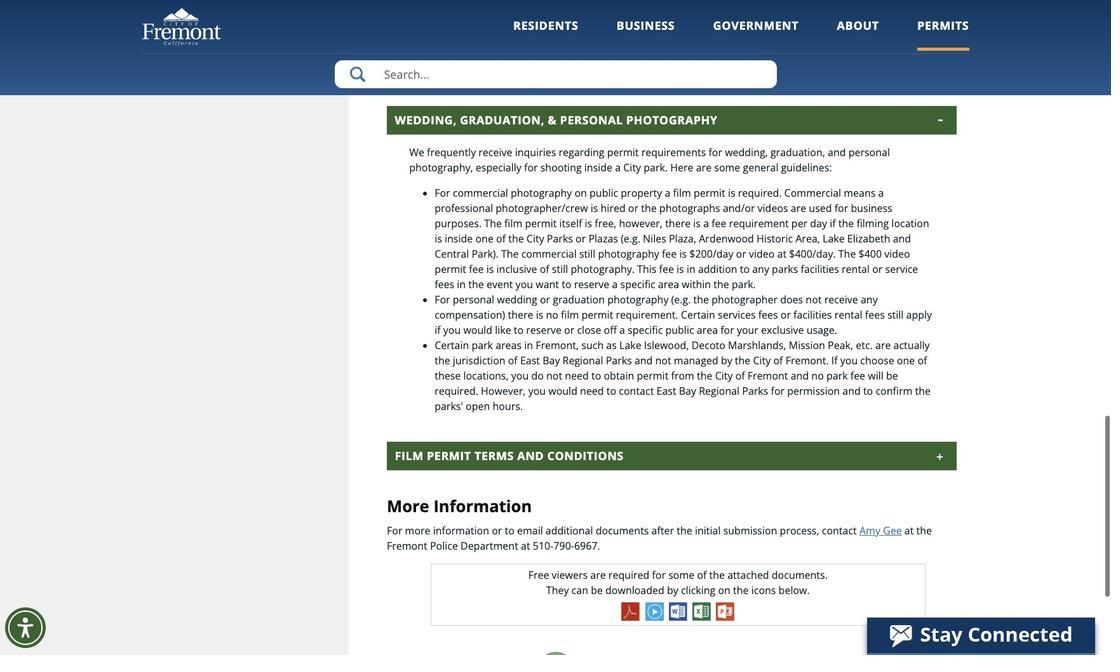 Task type: vqa. For each thing, say whether or not it's contained in the screenshot.
the Enter fullscreen Image
no



Task type: describe. For each thing, give the bounding box(es) containing it.
permit up close
[[582, 308, 613, 322]]

or down ardenwood at top
[[736, 247, 746, 261]]

are up per
[[791, 201, 806, 215]]

and down islewood,
[[635, 354, 653, 368]]

to right want
[[562, 278, 572, 292]]

graduation,
[[771, 145, 825, 159]]

a down photography.
[[612, 278, 618, 292]]

event
[[487, 278, 513, 292]]

and inside we frequently receive inquiries regarding permit requirements for wedding, graduation, and personal photography, especially for shooting inside a city park. here are some general guidelines:
[[828, 145, 846, 159]]

actually
[[894, 339, 930, 353]]

family
[[836, 3, 865, 17]]

or down $400
[[873, 262, 883, 276]]

documents
[[596, 524, 649, 538]]

or up fremont, on the bottom
[[564, 323, 575, 337]]

personal inside the for commercial photography on public property  a film permit is required. commercial means a professional photographer/crew is hired or the photographs and/or videos are used for business purposes. the film permit itself is free, however, there is a fee requirement per day if the filming location is inside one of the city parks or plazas (e.g. niles plaza, ardenwood historic area, lake elizabeth and central park). the commercial still photography fee is $200/day or video at $400/day. the $400 video permit fee is inclusive of still photography. this fee is in addition to any parks facilities rental or service fees in the event you want to reserve a specific area within the park. for personal wedding or graduation photography (e.g. the photographer does not receive any compensation) there is no film permit requirement. certain services fees or facilities rental fees still apply if you would like to reserve or close off a specific public area for your exclusive usage. certain park areas in fremont, such as lake islewood, decoto marshlands, mission peak, etc. are actually the jurisdiction of east bay regional parks and not managed by the city of fremont. if you choose one of these locations, you do not need to obtain permit from the city of fremont and no park fee will be required. however, you would need to contact east bay regional parks for permission and to confirm the parks' open hours.
[[453, 293, 494, 307]]

1 vertical spatial would
[[549, 384, 578, 398]]

information
[[434, 496, 532, 518]]

to down obtain
[[607, 384, 616, 398]]

can
[[572, 584, 588, 598]]

residents
[[513, 18, 579, 33]]

within inside 'non-commercial filming activities conducted on private property solely for private or family use; commercial still photography, or staging thereof, when conducted to the exclusion of other filming activity when the photography will not take place on city property and will not require the parking of more than two motor vehicles on any public street within the city of fremont;'
[[676, 48, 705, 62]]

for inside the free viewers are required for some of the attached documents. they can be downloaded by clicking on the icons below.
[[652, 568, 666, 582]]

2 vertical spatial commercial
[[521, 247, 577, 261]]

0 horizontal spatial east
[[520, 354, 540, 368]]

locations,
[[464, 369, 509, 383]]

general
[[743, 161, 779, 175]]

be inside the for commercial photography on public property  a film permit is required. commercial means a professional photographer/crew is hired or the photographs and/or videos are used for business purposes. the film permit itself is free, however, there is a fee requirement per day if the filming location is inside one of the city parks or plazas (e.g. niles plaza, ardenwood historic area, lake elizabeth and central park). the commercial still photography fee is $200/day or video at $400/day. the $400 video permit fee is inclusive of still photography. this fee is in addition to any parks facilities rental or service fees in the event you want to reserve a specific area within the park. for personal wedding or graduation photography (e.g. the photographer does not receive any compensation) there is no film permit requirement. certain services fees or facilities rental fees still apply if you would like to reserve or close off a specific public area for your exclusive usage. certain park areas in fremont, such as lake islewood, decoto marshlands, mission peak, etc. are actually the jurisdiction of east bay regional parks and not managed by the city of fremont. if you choose one of these locations, you do not need to obtain permit from the city of fremont and no park fee will be required. however, you would need to contact east bay regional parks for permission and to confirm the parks' open hours.
[[886, 369, 898, 383]]

permit
[[427, 449, 471, 464]]

0 vertical spatial film
[[673, 186, 691, 200]]

a inside we frequently receive inquiries regarding permit requirements for wedding, graduation, and personal photography, especially for shooting inside a city park. here are some general guidelines:
[[615, 161, 621, 175]]

still up want
[[552, 262, 568, 276]]

guidelines:
[[781, 161, 832, 175]]

0 vertical spatial regional
[[563, 354, 603, 368]]

downloaded
[[606, 584, 665, 598]]

wedding,
[[395, 112, 457, 128]]

like
[[495, 323, 511, 337]]

shooting
[[541, 161, 582, 175]]

or up exclusive
[[781, 308, 791, 322]]

photography.
[[571, 262, 635, 276]]

exclusion
[[781, 18, 826, 32]]

not down exclusion
[[787, 33, 803, 47]]

you up wedding
[[516, 278, 533, 292]]

permits
[[917, 18, 969, 33]]

means a
[[844, 186, 884, 200]]

1 vertical spatial reserve
[[526, 323, 562, 337]]

0 horizontal spatial fees
[[435, 278, 454, 292]]

photographer/crew
[[496, 201, 588, 215]]

graduation,
[[460, 112, 545, 128]]

0 vertical spatial one
[[476, 232, 494, 246]]

film permit terms and conditions
[[395, 449, 624, 464]]

to left email
[[505, 524, 515, 538]]

1 horizontal spatial any
[[752, 262, 769, 276]]

documents.
[[772, 568, 828, 582]]

be inside the free viewers are required for some of the attached documents. they can be downloaded by clicking on the icons below.
[[591, 584, 603, 598]]

photographs
[[659, 201, 720, 215]]

still left apply
[[888, 308, 904, 322]]

icons
[[751, 584, 776, 598]]

to left obtain
[[592, 369, 601, 383]]

1 vertical spatial park
[[827, 369, 848, 383]]

a right off
[[620, 323, 625, 337]]

a up photographs
[[665, 186, 671, 200]]

purposes.
[[435, 217, 482, 231]]

amy
[[860, 524, 881, 538]]

on up thereof,
[[647, 3, 660, 17]]

etc.
[[856, 339, 873, 353]]

to left confirm
[[863, 384, 873, 398]]

1 vertical spatial rental
[[835, 308, 863, 322]]

photography up this
[[598, 247, 659, 261]]

more
[[387, 496, 429, 518]]

1 vertical spatial filming
[[869, 18, 901, 32]]

usage.
[[807, 323, 837, 337]]

and right permission
[[843, 384, 861, 398]]

1 horizontal spatial reserve
[[574, 278, 610, 292]]

510-
[[533, 539, 554, 553]]

itself
[[560, 217, 582, 231]]

0 horizontal spatial lake
[[620, 339, 642, 353]]

1 vertical spatial need
[[580, 384, 604, 398]]

still up photography.
[[579, 247, 596, 261]]

service
[[885, 262, 918, 276]]

motor
[[507, 48, 537, 62]]

you right the if
[[840, 354, 858, 368]]

peak,
[[828, 339, 853, 353]]

city down government
[[726, 48, 744, 62]]

viewers
[[552, 568, 588, 582]]

0 horizontal spatial would
[[463, 323, 492, 337]]

commercial for photographer/crew
[[453, 186, 508, 200]]

initial
[[695, 524, 721, 538]]

0 horizontal spatial conducted
[[595, 3, 645, 17]]

fremont inside at the fremont police department at 510-790-6967.
[[387, 539, 427, 553]]

for for information
[[387, 524, 402, 538]]

and right the terms
[[517, 449, 544, 464]]

790-
[[554, 539, 574, 553]]

than
[[463, 48, 485, 62]]

1 horizontal spatial required.
[[738, 186, 782, 200]]

the up the park).
[[484, 217, 502, 231]]

obtain
[[604, 369, 634, 383]]

fremont,
[[536, 339, 579, 353]]

photography, inside 'non-commercial filming activities conducted on private property solely for private or family use; commercial still photography, or staging thereof, when conducted to the exclusion of other filming activity when the photography will not take place on city property and will not require the parking of more than two motor vehicles on any public street within the city of fremont;'
[[513, 18, 577, 32]]

apply
[[906, 308, 932, 322]]

we
[[409, 145, 424, 159]]

the up inclusive
[[501, 247, 519, 261]]

for for frequently
[[435, 186, 450, 200]]

0 horizontal spatial more
[[405, 524, 431, 538]]

2 vertical spatial at
[[521, 539, 530, 553]]

if
[[832, 354, 838, 368]]

Search text field
[[335, 60, 777, 88]]

are up choose
[[876, 339, 891, 353]]

1 horizontal spatial lake
[[823, 232, 845, 246]]

1 horizontal spatial bay
[[679, 384, 696, 398]]

do
[[531, 369, 544, 383]]

on inside the for commercial photography on public property  a film permit is required. commercial means a professional photographer/crew is hired or the photographs and/or videos are used for business purposes. the film permit itself is free, however, there is a fee requirement per day if the filming location is inside one of the city parks or plazas (e.g. niles plaza, ardenwood historic area, lake elizabeth and central park). the commercial still photography fee is $200/day or video at $400/day. the $400 video permit fee is inclusive of still photography. this fee is in addition to any parks facilities rental or service fees in the event you want to reserve a specific area within the park. for personal wedding or graduation photography (e.g. the photographer does not receive any compensation) there is no film permit requirement. certain services fees or facilities rental fees still apply if you would like to reserve or close off a specific public area for your exclusive usage. certain park areas in fremont, such as lake islewood, decoto marshlands, mission peak, etc. are actually the jurisdiction of east bay regional parks and not managed by the city of fremont. if you choose one of these locations, you do not need to obtain permit from the city of fremont and no park fee will be required. however, you would need to contact east bay regional parks for permission and to confirm the parks' open hours.
[[575, 186, 587, 200]]

the inside at the fremont police department at 510-790-6967.
[[917, 524, 932, 538]]

on inside the free viewers are required for some of the attached documents. they can be downloaded by clicking on the icons below.
[[718, 584, 731, 598]]

permission
[[787, 384, 840, 398]]

or left family
[[823, 3, 834, 17]]

for left the wedding, at the top of page
[[709, 145, 722, 159]]

$200/day
[[690, 247, 734, 261]]

for left permission
[[771, 384, 785, 398]]

0 vertical spatial bay
[[543, 354, 560, 368]]

0 horizontal spatial parks
[[547, 232, 573, 246]]

0 vertical spatial need
[[565, 369, 589, 383]]

1 vertical spatial conducted
[[698, 18, 748, 32]]

wedding, graduation, & personal photography
[[395, 112, 718, 128]]

photography up the "requirement."
[[608, 293, 669, 307]]

$400/day.
[[789, 247, 836, 261]]

1 horizontal spatial contact
[[822, 524, 857, 538]]

niles
[[643, 232, 666, 246]]

not down staging
[[599, 33, 615, 47]]

0 horizontal spatial if
[[435, 323, 441, 337]]

parking
[[861, 33, 897, 47]]

for right used
[[835, 201, 848, 215]]

1 horizontal spatial when
[[669, 18, 695, 32]]

1 vertical spatial east
[[657, 384, 676, 398]]

fee down choose
[[851, 369, 865, 383]]

central
[[435, 247, 469, 261]]

on right place
[[669, 33, 681, 47]]

0 vertical spatial in
[[687, 262, 696, 276]]

6967.
[[574, 539, 600, 553]]

download windows media player image
[[645, 603, 664, 621]]

services
[[718, 308, 756, 322]]

will inside the for commercial photography on public property  a film permit is required. commercial means a professional photographer/crew is hired or the photographs and/or videos are used for business purposes. the film permit itself is free, however, there is a fee requirement per day if the filming location is inside one of the city parks or plazas (e.g. niles plaza, ardenwood historic area, lake elizabeth and central park). the commercial still photography fee is $200/day or video at $400/day. the $400 video permit fee is inclusive of still photography. this fee is in addition to any parks facilities rental or service fees in the event you want to reserve a specific area within the park. for personal wedding or graduation photography (e.g. the photographer does not receive any compensation) there is no film permit requirement. certain services fees or facilities rental fees still apply if you would like to reserve or close off a specific public area for your exclusive usage. certain park areas in fremont, such as lake islewood, decoto marshlands, mission peak, etc. are actually the jurisdiction of east bay regional parks and not managed by the city of fremont. if you choose one of these locations, you do not need to obtain permit from the city of fremont and no park fee will be required. however, you would need to contact east bay regional parks for permission and to confirm the parks' open hours.
[[868, 369, 884, 383]]

graduation
[[553, 293, 605, 307]]

fee down the park).
[[469, 262, 484, 276]]

0 vertical spatial area
[[658, 278, 679, 292]]

activities
[[551, 3, 592, 17]]

process,
[[780, 524, 819, 538]]

or down itself
[[576, 232, 586, 246]]

1 horizontal spatial regional
[[699, 384, 740, 398]]

1 vertical spatial area
[[697, 323, 718, 337]]

1 vertical spatial one
[[897, 354, 915, 368]]

2 vertical spatial public
[[666, 323, 694, 337]]

permit up photographs
[[694, 186, 726, 200]]

to right addition
[[740, 262, 750, 276]]

photography, inside we frequently receive inquiries regarding permit requirements for wedding, graduation, and personal photography, especially for shooting inside a city park. here are some general guidelines:
[[409, 161, 473, 175]]

more inside 'non-commercial filming activities conducted on private property solely for private or family use; commercial still photography, or staging thereof, when conducted to the exclusion of other filming activity when the photography will not take place on city property and will not require the parking of more than two motor vehicles on any public street within the city of fremont;'
[[435, 48, 460, 62]]

1 vertical spatial property
[[704, 33, 745, 47]]

fee up ardenwood at top
[[712, 217, 727, 231]]

$400
[[859, 247, 882, 261]]

download acrobat reader image
[[622, 603, 640, 621]]

two
[[487, 48, 505, 62]]

plazas
[[589, 232, 618, 246]]

0 vertical spatial property
[[698, 3, 739, 17]]

and/or
[[723, 201, 755, 215]]

inquiries
[[515, 145, 556, 159]]

within inside the for commercial photography on public property  a film permit is required. commercial means a professional photographer/crew is hired or the photographs and/or videos are used for business purposes. the film permit itself is free, however, there is a fee requirement per day if the filming location is inside one of the city parks or plazas (e.g. niles plaza, ardenwood historic area, lake elizabeth and central park). the commercial still photography fee is $200/day or video at $400/day. the $400 video permit fee is inclusive of still photography. this fee is in addition to any parks facilities rental or service fees in the event you want to reserve a specific area within the park. for personal wedding or graduation photography (e.g. the photographer does not receive any compensation) there is no film permit requirement. certain services fees or facilities rental fees still apply if you would like to reserve or close off a specific public area for your exclusive usage. certain park areas in fremont, such as lake islewood, decoto marshlands, mission peak, etc. are actually the jurisdiction of east bay regional parks and not managed by the city of fremont. if you choose one of these locations, you do not need to obtain permit from the city of fremont and no park fee will be required. however, you would need to contact east bay regional parks for permission and to confirm the parks' open hours.
[[682, 278, 711, 292]]

1 vertical spatial specific
[[628, 323, 663, 337]]

1 vertical spatial when
[[470, 33, 497, 47]]

1 vertical spatial for
[[435, 293, 450, 307]]

for down services on the top right of page
[[721, 323, 734, 337]]

and down fremont.
[[791, 369, 809, 383]]

other
[[841, 18, 866, 32]]

activity
[[435, 33, 468, 47]]

fee down plaza,
[[662, 247, 677, 261]]

use;
[[868, 3, 887, 17]]

1 vertical spatial certain
[[435, 339, 469, 353]]

about
[[837, 18, 879, 33]]

for down the inquiries
[[524, 161, 538, 175]]

receive inside the for commercial photography on public property  a film permit is required. commercial means a professional photographer/crew is hired or the photographs and/or videos are used for business purposes. the film permit itself is free, however, there is a fee requirement per day if the filming location is inside one of the city parks or plazas (e.g. niles plaza, ardenwood historic area, lake elizabeth and central park). the commercial still photography fee is $200/day or video at $400/day. the $400 video permit fee is inclusive of still photography. this fee is in addition to any parks facilities rental or service fees in the event you want to reserve a specific area within the park. for personal wedding or graduation photography (e.g. the photographer does not receive any compensation) there is no film permit requirement. certain services fees or facilities rental fees still apply if you would like to reserve or close off a specific public area for your exclusive usage. certain park areas in fremont, such as lake islewood, decoto marshlands, mission peak, etc. are actually the jurisdiction of east bay regional parks and not managed by the city of fremont. if you choose one of these locations, you do not need to obtain permit from the city of fremont and no park fee will be required. however, you would need to contact east bay regional parks for permission and to confirm the parks' open hours.
[[825, 293, 858, 307]]

choose
[[861, 354, 894, 368]]

1 vertical spatial facilities
[[794, 308, 832, 322]]

or down activities
[[580, 18, 590, 32]]

0 vertical spatial (e.g.
[[621, 232, 640, 246]]

still inside 'non-commercial filming activities conducted on private property solely for private or family use; commercial still photography, or staging thereof, when conducted to the exclusion of other filming activity when the photography will not take place on city property and will not require the parking of more than two motor vehicles on any public street within the city of fremont;'
[[494, 18, 510, 32]]

not down islewood,
[[655, 354, 671, 368]]

photography up the photographer/crew
[[511, 186, 572, 200]]

permit down central
[[435, 262, 466, 276]]

1 horizontal spatial certain
[[681, 308, 715, 322]]

2 horizontal spatial fees
[[865, 308, 885, 322]]

we frequently receive inquiries regarding permit requirements for wedding, graduation, and personal photography, especially for shooting inside a city park. here are some general guidelines:
[[409, 145, 890, 175]]

0 vertical spatial facilities
[[801, 262, 839, 276]]

1 vertical spatial required.
[[435, 384, 478, 398]]

property inside the for commercial photography on public property  a film permit is required. commercial means a professional photographer/crew is hired or the photographs and/or videos are used for business purposes. the film permit itself is free, however, there is a fee requirement per day if the filming location is inside one of the city parks or plazas (e.g. niles plaza, ardenwood historic area, lake elizabeth and central park). the commercial still photography fee is $200/day or video at $400/day. the $400 video permit fee is inclusive of still photography. this fee is in addition to any parks facilities rental or service fees in the event you want to reserve a specific area within the park. for personal wedding or graduation photography (e.g. the photographer does not receive any compensation) there is no film permit requirement. certain services fees or facilities rental fees still apply if you would like to reserve or close off a specific public area for your exclusive usage. certain park areas in fremont, such as lake islewood, decoto marshlands, mission peak, etc. are actually the jurisdiction of east bay regional parks and not managed by the city of fremont. if you choose one of these locations, you do not need to obtain permit from the city of fremont and no park fee will be required. however, you would need to contact east bay regional parks for permission and to confirm the parks' open hours.
[[621, 186, 662, 200]]

business
[[617, 18, 675, 33]]

amy gee link
[[860, 524, 902, 538]]

require
[[805, 33, 840, 47]]

0 vertical spatial specific
[[620, 278, 656, 292]]

0 vertical spatial filming
[[516, 3, 548, 17]]

2 private from the left
[[788, 3, 821, 17]]

such
[[582, 339, 604, 353]]

download excel viewer image
[[693, 603, 711, 621]]

1 horizontal spatial film
[[561, 308, 579, 322]]

0 horizontal spatial in
[[457, 278, 466, 292]]

some inside the free viewers are required for some of the attached documents. they can be downloaded by clicking on the icons below.
[[669, 568, 695, 582]]

city down managed
[[715, 369, 733, 383]]

stay connected image
[[867, 618, 1094, 654]]

1 horizontal spatial will
[[769, 33, 784, 47]]

1 horizontal spatial (e.g.
[[671, 293, 691, 307]]

gee
[[883, 524, 902, 538]]

city right place
[[684, 33, 701, 47]]

you down compensation)
[[443, 323, 461, 337]]

2 horizontal spatial at
[[905, 524, 914, 538]]

the left $400
[[839, 247, 856, 261]]

2 vertical spatial any
[[861, 293, 878, 307]]

regarding
[[559, 145, 605, 159]]

to right like on the left of the page
[[514, 323, 524, 337]]

0 vertical spatial park
[[472, 339, 493, 353]]

some inside we frequently receive inquiries regarding permit requirements for wedding, graduation, and personal photography, especially for shooting inside a city park. here are some general guidelines:
[[714, 161, 740, 175]]

these
[[435, 369, 461, 383]]



Task type: locate. For each thing, give the bounding box(es) containing it.
0 vertical spatial within
[[676, 48, 705, 62]]

marshlands,
[[728, 339, 786, 353]]

fee right this
[[659, 262, 674, 276]]

jurisdiction
[[453, 354, 506, 368]]

0 vertical spatial commercial
[[435, 18, 492, 32]]

1 horizontal spatial fees
[[758, 308, 778, 322]]

of inside the free viewers are required for some of the attached documents. they can be downloaded by clicking on the icons below.
[[697, 568, 707, 582]]

private up thereof,
[[662, 3, 695, 17]]

0 vertical spatial would
[[463, 323, 492, 337]]

east up do
[[520, 354, 540, 368]]

required.
[[738, 186, 782, 200], [435, 384, 478, 398]]

at inside the for commercial photography on public property  a film permit is required. commercial means a professional photographer/crew is hired or the photographs and/or videos are used for business purposes. the film permit itself is free, however, there is a fee requirement per day if the filming location is inside one of the city parks or plazas (e.g. niles plaza, ardenwood historic area, lake elizabeth and central park). the commercial still photography fee is $200/day or video at $400/day. the $400 video permit fee is inclusive of still photography. this fee is in addition to any parks facilities rental or service fees in the event you want to reserve a specific area within the park. for personal wedding or graduation photography (e.g. the photographer does not receive any compensation) there is no film permit requirement. certain services fees or facilities rental fees still apply if you would like to reserve or close off a specific public area for your exclusive usage. certain park areas in fremont, such as lake islewood, decoto marshlands, mission peak, etc. are actually the jurisdiction of east bay regional parks and not managed by the city of fremont. if you choose one of these locations, you do not need to obtain permit from the city of fremont and no park fee will be required. however, you would need to contact east bay regional parks for permission and to confirm the parks' open hours.
[[777, 247, 787, 261]]

clicking
[[681, 584, 716, 598]]

0 horizontal spatial area
[[658, 278, 679, 292]]

0 vertical spatial certain
[[681, 308, 715, 322]]

city
[[684, 33, 701, 47], [726, 48, 744, 62], [624, 161, 641, 175], [527, 232, 544, 246], [753, 354, 771, 368], [715, 369, 733, 383]]

fees up etc.
[[865, 308, 885, 322]]

frequently
[[427, 145, 476, 159]]

take
[[618, 33, 638, 47]]

fees up exclusive
[[758, 308, 778, 322]]

1 vertical spatial fremont
[[387, 539, 427, 553]]

filming inside the for commercial photography on public property  a film permit is required. commercial means a professional photographer/crew is hired or the photographs and/or videos are used for business purposes. the film permit itself is free, however, there is a fee requirement per day if the filming location is inside one of the city parks or plazas (e.g. niles plaza, ardenwood historic area, lake elizabeth and central park). the commercial still photography fee is $200/day or video at $400/day. the $400 video permit fee is inclusive of still photography. this fee is in addition to any parks facilities rental or service fees in the event you want to reserve a specific area within the park. for personal wedding or graduation photography (e.g. the photographer does not receive any compensation) there is no film permit requirement. certain services fees or facilities rental fees still apply if you would like to reserve or close off a specific public area for your exclusive usage. certain park areas in fremont, such as lake islewood, decoto marshlands, mission peak, etc. are actually the jurisdiction of east bay regional parks and not managed by the city of fremont. if you choose one of these locations, you do not need to obtain permit from the city of fremont and no park fee will be required. however, you would need to contact east bay regional parks for permission and to confirm the parks' open hours.
[[857, 217, 889, 231]]

non-
[[435, 3, 458, 17]]

if right day
[[830, 217, 836, 231]]

additional
[[546, 524, 593, 538]]

requirement
[[729, 217, 789, 231]]

or down want
[[540, 293, 550, 307]]

after
[[652, 524, 674, 538]]

vehicles
[[539, 48, 577, 62]]

of
[[828, 18, 838, 32], [899, 33, 909, 47], [746, 48, 756, 62], [496, 232, 506, 246], [540, 262, 549, 276], [508, 354, 518, 368], [774, 354, 783, 368], [918, 354, 927, 368], [736, 369, 745, 383], [697, 568, 707, 582]]

1 vertical spatial within
[[682, 278, 711, 292]]

no down graduation
[[546, 308, 558, 322]]

1 vertical spatial there
[[508, 308, 533, 322]]

and down location
[[893, 232, 911, 246]]

1 horizontal spatial would
[[549, 384, 578, 398]]

terms
[[475, 449, 514, 464]]

0 vertical spatial required.
[[738, 186, 782, 200]]

in down $200/day
[[687, 262, 696, 276]]

some down the wedding, at the top of page
[[714, 161, 740, 175]]

this
[[637, 262, 657, 276]]

1 horizontal spatial more
[[435, 48, 460, 62]]

1 horizontal spatial by
[[721, 354, 732, 368]]

one down actually
[[897, 354, 915, 368]]

public up "hired"
[[590, 186, 618, 200]]

1 horizontal spatial no
[[812, 369, 824, 383]]

at
[[777, 247, 787, 261], [905, 524, 914, 538], [521, 539, 530, 553]]

videos
[[758, 201, 788, 215]]

required. up videos
[[738, 186, 782, 200]]

specific
[[620, 278, 656, 292], [628, 323, 663, 337]]

0 vertical spatial by
[[721, 354, 732, 368]]

inside down regarding
[[584, 161, 613, 175]]

receive inside we frequently receive inquiries regarding permit requirements for wedding, graduation, and personal photography, especially for shooting inside a city park. here are some general guidelines:
[[479, 145, 512, 159]]

when
[[669, 18, 695, 32], [470, 33, 497, 47]]

not right do
[[546, 369, 562, 383]]

photography inside 'non-commercial filming activities conducted on private property solely for private or family use; commercial still photography, or staging thereof, when conducted to the exclusion of other filming activity when the photography will not take place on city property and will not require the parking of more than two motor vehicles on any public street within the city of fremont;'
[[517, 33, 579, 47]]

1 horizontal spatial fremont
[[748, 369, 788, 383]]

areas
[[496, 339, 522, 353]]

1 horizontal spatial be
[[886, 369, 898, 383]]

download word viewer image
[[669, 603, 687, 621]]

open
[[466, 400, 490, 414]]

1 horizontal spatial parks
[[606, 354, 632, 368]]

some up the clicking
[[669, 568, 695, 582]]

0 vertical spatial rental
[[842, 262, 870, 276]]

0 vertical spatial commercial
[[458, 3, 513, 17]]

2 vertical spatial filming
[[857, 217, 889, 231]]

0 vertical spatial for
[[435, 186, 450, 200]]

and
[[748, 33, 766, 47], [828, 145, 846, 159], [893, 232, 911, 246], [635, 354, 653, 368], [791, 369, 809, 383], [843, 384, 861, 398], [517, 449, 544, 464]]

parks'
[[435, 400, 463, 414]]

residents link
[[513, 18, 579, 51]]

1 video from the left
[[749, 247, 775, 261]]

or up however,
[[628, 201, 639, 215]]

government link
[[713, 18, 799, 51]]

0 horizontal spatial at
[[521, 539, 530, 553]]

2 horizontal spatial will
[[868, 369, 884, 383]]

0 vertical spatial when
[[669, 18, 695, 32]]

need down such
[[565, 369, 589, 383]]

city down marshlands,
[[753, 354, 771, 368]]

0 vertical spatial some
[[714, 161, 740, 175]]

1 vertical spatial personal
[[453, 293, 494, 307]]

specific down this
[[620, 278, 656, 292]]

0 vertical spatial conducted
[[595, 3, 645, 17]]

inclusive
[[497, 262, 537, 276]]

1 vertical spatial no
[[812, 369, 824, 383]]

hours.
[[493, 400, 523, 414]]

used
[[809, 201, 832, 215]]

per
[[792, 217, 808, 231]]

certain up decoto
[[681, 308, 715, 322]]

2 vertical spatial property
[[621, 186, 662, 200]]

however,
[[619, 217, 663, 231]]

1 horizontal spatial conducted
[[698, 18, 748, 32]]

non-commercial filming activities conducted on private property solely for private or family use; commercial still photography, or staging thereof, when conducted to the exclusion of other filming activity when the photography will not take place on city property and will not require the parking of more than two motor vehicles on any public street within the city of fremont;
[[435, 3, 909, 62]]

for up professional
[[435, 186, 450, 200]]

more information
[[387, 496, 532, 518]]

1 vertical spatial contact
[[822, 524, 857, 538]]

bay down from
[[679, 384, 696, 398]]

fremont inside the for commercial photography on public property  a film permit is required. commercial means a professional photographer/crew is hired or the photographs and/or videos are used for business purposes. the film permit itself is free, however, there is a fee requirement per day if the filming location is inside one of the city parks or plazas (e.g. niles plaza, ardenwood historic area, lake elizabeth and central park). the commercial still photography fee is $200/day or video at $400/day. the $400 video permit fee is inclusive of still photography. this fee is in addition to any parks facilities rental or service fees in the event you want to reserve a specific area within the park. for personal wedding or graduation photography (e.g. the photographer does not receive any compensation) there is no film permit requirement. certain services fees or facilities rental fees still apply if you would like to reserve or close off a specific public area for your exclusive usage. certain park areas in fremont, such as lake islewood, decoto marshlands, mission peak, etc. are actually the jurisdiction of east bay regional parks and not managed by the city of fremont. if you choose one of these locations, you do not need to obtain permit from the city of fremont and no park fee will be required. however, you would need to contact east bay regional parks for permission and to confirm the parks' open hours.
[[748, 369, 788, 383]]

1 private from the left
[[662, 3, 695, 17]]

below.
[[779, 584, 810, 598]]

no up permission
[[812, 369, 824, 383]]

solely
[[742, 3, 769, 17]]

be right can
[[591, 584, 603, 598]]

inside inside we frequently receive inquiries regarding permit requirements for wedding, graduation, and personal photography, especially for shooting inside a city park. here are some general guidelines:
[[584, 161, 613, 175]]

0 horizontal spatial required.
[[435, 384, 478, 398]]

personal
[[560, 112, 623, 128]]

at right gee
[[905, 524, 914, 538]]

personal inside we frequently receive inquiries regarding permit requirements for wedding, graduation, and personal photography, especially for shooting inside a city park. here are some general guidelines:
[[849, 145, 890, 159]]

2 vertical spatial in
[[524, 339, 533, 353]]

1 vertical spatial (e.g.
[[671, 293, 691, 307]]

park up the jurisdiction
[[472, 339, 493, 353]]

would down fremont, on the bottom
[[549, 384, 578, 398]]

commercial inside 'non-commercial filming activities conducted on private property solely for private or family use; commercial still photography, or staging thereof, when conducted to the exclusion of other filming activity when the photography will not take place on city property and will not require the parking of more than two motor vehicles on any public street within the city of fremont;'
[[458, 3, 513, 17]]

staging
[[592, 18, 626, 32]]

1 vertical spatial any
[[752, 262, 769, 276]]

street
[[646, 48, 673, 62]]

not right does
[[806, 293, 822, 307]]

permit right regarding
[[607, 145, 639, 159]]

film up photographs
[[673, 186, 691, 200]]

tab list containing wedding, graduation, & personal photography
[[387, 0, 957, 471]]

for right solely
[[771, 3, 785, 17]]

1 horizontal spatial park
[[827, 369, 848, 383]]

2 video from the left
[[885, 247, 910, 261]]

photography
[[626, 112, 718, 128]]

1 vertical spatial receive
[[825, 293, 858, 307]]

commercial up used
[[784, 186, 841, 200]]

0 horizontal spatial personal
[[453, 293, 494, 307]]

addition
[[698, 262, 737, 276]]

1 vertical spatial public
[[590, 186, 618, 200]]

any left parks
[[752, 262, 769, 276]]

public inside 'non-commercial filming activities conducted on private property solely for private or family use; commercial still photography, or staging thereof, when conducted to the exclusion of other filming activity when the photography will not take place on city property and will not require the parking of more than two motor vehicles on any public street within the city of fremont;'
[[614, 48, 643, 62]]

permit inside we frequently receive inquiries regarding permit requirements for wedding, graduation, and personal photography, especially for shooting inside a city park. here are some general guidelines:
[[607, 145, 639, 159]]

however,
[[481, 384, 526, 398]]

permits link
[[917, 18, 969, 51]]

0 horizontal spatial no
[[546, 308, 558, 322]]

public up islewood,
[[666, 323, 694, 337]]

1 vertical spatial parks
[[606, 354, 632, 368]]

1 vertical spatial lake
[[620, 339, 642, 353]]

0 vertical spatial inside
[[584, 161, 613, 175]]

1 horizontal spatial area
[[697, 323, 718, 337]]

contact inside the for commercial photography on public property  a film permit is required. commercial means a professional photographer/crew is hired or the photographs and/or videos are used for business purposes. the film permit itself is free, however, there is a fee requirement per day if the filming location is inside one of the city parks or plazas (e.g. niles plaza, ardenwood historic area, lake elizabeth and central park). the commercial still photography fee is $200/day or video at $400/day. the $400 video permit fee is inclusive of still photography. this fee is in addition to any parks facilities rental or service fees in the event you want to reserve a specific area within the park. for personal wedding or graduation photography (e.g. the photographer does not receive any compensation) there is no film permit requirement. certain services fees or facilities rental fees still apply if you would like to reserve or close off a specific public area for your exclusive usage. certain park areas in fremont, such as lake islewood, decoto marshlands, mission peak, etc. are actually the jurisdiction of east bay regional parks and not managed by the city of fremont. if you choose one of these locations, you do not need to obtain permit from the city of fremont and no park fee will be required. however, you would need to contact east bay regional parks for permission and to confirm the parks' open hours.
[[619, 384, 654, 398]]

to
[[751, 18, 760, 32], [740, 262, 750, 276], [562, 278, 572, 292], [514, 323, 524, 337], [592, 369, 601, 383], [607, 384, 616, 398], [863, 384, 873, 398], [505, 524, 515, 538]]

0 horizontal spatial commercial
[[435, 18, 492, 32]]

inside inside the for commercial photography on public property  a film permit is required. commercial means a professional photographer/crew is hired or the photographs and/or videos are used for business purposes. the film permit itself is free, however, there is a fee requirement per day if the filming location is inside one of the city parks or plazas (e.g. niles plaza, ardenwood historic area, lake elizabeth and central park). the commercial still photography fee is $200/day or video at $400/day. the $400 video permit fee is inclusive of still photography. this fee is in addition to any parks facilities rental or service fees in the event you want to reserve a specific area within the park. for personal wedding or graduation photography (e.g. the photographer does not receive any compensation) there is no film permit requirement. certain services fees or facilities rental fees still apply if you would like to reserve or close off a specific public area for your exclusive usage. certain park areas in fremont, such as lake islewood, decoto marshlands, mission peak, etc. are actually the jurisdiction of east bay regional parks and not managed by the city of fremont. if you choose one of these locations, you do not need to obtain permit from the city of fremont and no park fee will be required. however, you would need to contact east bay regional parks for permission and to confirm the parks' open hours.
[[445, 232, 473, 246]]

city down the photographer/crew
[[527, 232, 544, 246]]

(e.g. down however,
[[621, 232, 640, 246]]

a down photographs
[[703, 217, 709, 231]]

want
[[536, 278, 559, 292]]

photography up vehicles
[[517, 33, 579, 47]]

especially
[[476, 161, 522, 175]]

are inside we frequently receive inquiries regarding permit requirements for wedding, graduation, and personal photography, especially for shooting inside a city park. here are some general guidelines:
[[696, 161, 712, 175]]

within
[[676, 48, 705, 62], [682, 278, 711, 292]]

be up confirm
[[886, 369, 898, 383]]

from
[[671, 369, 694, 383]]

1 vertical spatial film
[[505, 217, 523, 231]]

photographer
[[712, 293, 778, 307]]

0 horizontal spatial (e.g.
[[621, 232, 640, 246]]

0 vertical spatial parks
[[547, 232, 573, 246]]

video down historic in the top of the page
[[749, 247, 775, 261]]

facilities
[[801, 262, 839, 276], [794, 308, 832, 322]]

certain
[[681, 308, 715, 322], [435, 339, 469, 353]]

park down the if
[[827, 369, 848, 383]]

permit down the photographer/crew
[[525, 217, 557, 231]]

video
[[749, 247, 775, 261], [885, 247, 910, 261]]

about link
[[837, 18, 879, 51]]

be
[[886, 369, 898, 383], [591, 584, 603, 598]]

0 horizontal spatial there
[[508, 308, 533, 322]]

any
[[595, 48, 612, 62], [752, 262, 769, 276], [861, 293, 878, 307]]

0 vertical spatial fremont
[[748, 369, 788, 383]]

0 horizontal spatial by
[[667, 584, 678, 598]]

0 vertical spatial public
[[614, 48, 643, 62]]

business
[[851, 201, 893, 215]]

by down decoto
[[721, 354, 732, 368]]

parks up obtain
[[606, 354, 632, 368]]

1 vertical spatial if
[[435, 323, 441, 337]]

or up department
[[492, 524, 502, 538]]

more down 'activity'
[[435, 48, 460, 62]]

1 horizontal spatial east
[[657, 384, 676, 398]]

1 vertical spatial more
[[405, 524, 431, 538]]

inside down 'purposes.'
[[445, 232, 473, 246]]

department
[[461, 539, 518, 553]]

0 horizontal spatial will
[[581, 33, 597, 47]]

facilities up the usage.
[[794, 308, 832, 322]]

for inside 'non-commercial filming activities conducted on private property solely for private or family use; commercial still photography, or staging thereof, when conducted to the exclusion of other filming activity when the photography will not take place on city property and will not require the parking of more than two motor vehicles on any public street within the city of fremont;'
[[771, 3, 785, 17]]

at the fremont police department at 510-790-6967.
[[387, 524, 932, 553]]

for up compensation)
[[435, 293, 450, 307]]

commercial up 'activity'
[[435, 18, 492, 32]]

1 horizontal spatial there
[[665, 217, 691, 231]]

photography, down the frequently
[[409, 161, 473, 175]]

2 vertical spatial parks
[[742, 384, 768, 398]]

your
[[737, 323, 759, 337]]

within right street
[[676, 48, 705, 62]]

in up compensation)
[[457, 278, 466, 292]]

by up the "download word viewer" image
[[667, 584, 678, 598]]

1 vertical spatial regional
[[699, 384, 740, 398]]

any down $400
[[861, 293, 878, 307]]

commercial inside the for commercial photography on public property  a film permit is required. commercial means a professional photographer/crew is hired or the photographs and/or videos are used for business purposes. the film permit itself is free, however, there is a fee requirement per day if the filming location is inside one of the city parks or plazas (e.g. niles plaza, ardenwood historic area, lake elizabeth and central park). the commercial still photography fee is $200/day or video at $400/day. the $400 video permit fee is inclusive of still photography. this fee is in addition to any parks facilities rental or service fees in the event you want to reserve a specific area within the park. for personal wedding or graduation photography (e.g. the photographer does not receive any compensation) there is no film permit requirement. certain services fees or facilities rental fees still apply if you would like to reserve or close off a specific public area for your exclusive usage. certain park areas in fremont, such as lake islewood, decoto marshlands, mission peak, etc. are actually the jurisdiction of east bay regional parks and not managed by the city of fremont. if you choose one of these locations, you do not need to obtain permit from the city of fremont and no park fee will be required. however, you would need to contact east bay regional parks for permission and to confirm the parks' open hours.
[[784, 186, 841, 200]]

fremont;
[[758, 48, 802, 62]]

does
[[780, 293, 803, 307]]

fremont left police
[[387, 539, 427, 553]]

1 horizontal spatial commercial
[[784, 186, 841, 200]]

are right viewers
[[590, 568, 606, 582]]

2 vertical spatial film
[[561, 308, 579, 322]]

day
[[810, 217, 827, 231]]

you down do
[[528, 384, 546, 398]]

any inside 'non-commercial filming activities conducted on private property solely for private or family use; commercial still photography, or staging thereof, when conducted to the exclusion of other filming activity when the photography will not take place on city property and will not require the parking of more than two motor vehicles on any public street within the city of fremont;'
[[595, 48, 612, 62]]

here
[[671, 161, 694, 175]]

a
[[615, 161, 621, 175], [665, 186, 671, 200], [703, 217, 709, 231], [612, 278, 618, 292], [620, 323, 625, 337]]

information
[[433, 524, 489, 538]]

photography, down activities
[[513, 18, 577, 32]]

compensation)
[[435, 308, 505, 322]]

conducted
[[595, 3, 645, 17], [698, 18, 748, 32]]

0 vertical spatial no
[[546, 308, 558, 322]]

0 horizontal spatial inside
[[445, 232, 473, 246]]

1 horizontal spatial video
[[885, 247, 910, 261]]

government
[[713, 18, 799, 33]]

requirements
[[642, 145, 706, 159]]

will down choose
[[868, 369, 884, 383]]

place
[[641, 33, 666, 47]]

1 horizontal spatial some
[[714, 161, 740, 175]]

by inside the for commercial photography on public property  a film permit is required. commercial means a professional photographer/crew is hired or the photographs and/or videos are used for business purposes. the film permit itself is free, however, there is a fee requirement per day if the filming location is inside one of the city parks or plazas (e.g. niles plaza, ardenwood historic area, lake elizabeth and central park). the commercial still photography fee is $200/day or video at $400/day. the $400 video permit fee is inclusive of still photography. this fee is in addition to any parks facilities rental or service fees in the event you want to reserve a specific area within the park. for personal wedding or graduation photography (e.g. the photographer does not receive any compensation) there is no film permit requirement. certain services fees or facilities rental fees still apply if you would like to reserve or close off a specific public area for your exclusive usage. certain park areas in fremont, such as lake islewood, decoto marshlands, mission peak, etc. are actually the jurisdiction of east bay regional parks and not managed by the city of fremont. if you choose one of these locations, you do not need to obtain permit from the city of fremont and no park fee will be required. however, you would need to contact east bay regional parks for permission and to confirm the parks' open hours.
[[721, 354, 732, 368]]

0 horizontal spatial film
[[505, 217, 523, 231]]

2 horizontal spatial parks
[[742, 384, 768, 398]]

fremont down marshlands,
[[748, 369, 788, 383]]

fees
[[435, 278, 454, 292], [758, 308, 778, 322], [865, 308, 885, 322]]

would down compensation)
[[463, 323, 492, 337]]

one up the park).
[[476, 232, 494, 246]]

historic
[[757, 232, 793, 246]]

more down more
[[405, 524, 431, 538]]

islewood,
[[644, 339, 689, 353]]

0 vertical spatial park.
[[644, 161, 668, 175]]

some
[[714, 161, 740, 175], [669, 568, 695, 582]]

property
[[698, 3, 739, 17], [704, 33, 745, 47], [621, 186, 662, 200]]

park. inside the for commercial photography on public property  a film permit is required. commercial means a professional photographer/crew is hired or the photographs and/or videos are used for business purposes. the film permit itself is free, however, there is a fee requirement per day if the filming location is inside one of the city parks or plazas (e.g. niles plaza, ardenwood historic area, lake elizabeth and central park). the commercial still photography fee is $200/day or video at $400/day. the $400 video permit fee is inclusive of still photography. this fee is in addition to any parks facilities rental or service fees in the event you want to reserve a specific area within the park. for personal wedding or graduation photography (e.g. the photographer does not receive any compensation) there is no film permit requirement. certain services fees or facilities rental fees still apply if you would like to reserve or close off a specific public area for your exclusive usage. certain park areas in fremont, such as lake islewood, decoto marshlands, mission peak, etc. are actually the jurisdiction of east bay regional parks and not managed by the city of fremont. if you choose one of these locations, you do not need to obtain permit from the city of fremont and no park fee will be required. however, you would need to contact east bay regional parks for permission and to confirm the parks' open hours.
[[732, 278, 756, 292]]

on up itself
[[575, 186, 587, 200]]

in right areas
[[524, 339, 533, 353]]

by inside the free viewers are required for some of the attached documents. they can be downloaded by clicking on the icons below.
[[667, 584, 678, 598]]

commercial inside 'non-commercial filming activities conducted on private property solely for private or family use; commercial still photography, or staging thereof, when conducted to the exclusion of other filming activity when the photography will not take place on city property and will not require the parking of more than two motor vehicles on any public street within the city of fremont;'
[[435, 18, 492, 32]]

park. inside we frequently receive inquiries regarding permit requirements for wedding, graduation, and personal photography, especially for shooting inside a city park. here are some general guidelines:
[[644, 161, 668, 175]]

property left solely
[[698, 3, 739, 17]]

property up however,
[[621, 186, 662, 200]]

and up fremont;
[[748, 33, 766, 47]]

rental down $400
[[842, 262, 870, 276]]

photography,
[[513, 18, 577, 32], [409, 161, 473, 175]]

east down from
[[657, 384, 676, 398]]

wedding
[[497, 293, 537, 307]]

commercial for commercial
[[458, 3, 513, 17]]

0 vertical spatial there
[[665, 217, 691, 231]]

tab list
[[387, 0, 957, 471]]

0 vertical spatial reserve
[[574, 278, 610, 292]]

decoto
[[692, 339, 726, 353]]

contact left "amy"
[[822, 524, 857, 538]]

0 vertical spatial if
[[830, 217, 836, 231]]

permit left from
[[637, 369, 669, 383]]

by
[[721, 354, 732, 368], [667, 584, 678, 598]]

if down compensation)
[[435, 323, 441, 337]]

1 vertical spatial some
[[669, 568, 695, 582]]

fees down central
[[435, 278, 454, 292]]

there
[[665, 217, 691, 231], [508, 308, 533, 322]]

personal up compensation)
[[453, 293, 494, 307]]

download powerpoint viewer image
[[716, 603, 735, 621]]

rental
[[842, 262, 870, 276], [835, 308, 863, 322]]

will up fremont;
[[769, 33, 784, 47]]

1 vertical spatial bay
[[679, 384, 696, 398]]

email
[[517, 524, 543, 538]]

public
[[614, 48, 643, 62], [590, 186, 618, 200], [666, 323, 694, 337]]

wedding,
[[725, 145, 768, 159]]

and inside 'non-commercial filming activities conducted on private property solely for private or family use; commercial still photography, or staging thereof, when conducted to the exclusion of other filming activity when the photography will not take place on city property and will not require the parking of more than two motor vehicles on any public street within the city of fremont;'
[[748, 33, 766, 47]]

1 horizontal spatial private
[[788, 3, 821, 17]]

a up "hired"
[[615, 161, 621, 175]]

public down the take
[[614, 48, 643, 62]]

1 horizontal spatial at
[[777, 247, 787, 261]]

still
[[494, 18, 510, 32], [579, 247, 596, 261], [552, 262, 568, 276], [888, 308, 904, 322]]

are inside the free viewers are required for some of the attached documents. they can be downloaded by clicking on the icons below.
[[590, 568, 606, 582]]

for commercial photography on public property  a film permit is required. commercial means a professional photographer/crew is hired or the photographs and/or videos are used for business purposes. the film permit itself is free, however, there is a fee requirement per day if the filming location is inside one of the city parks or plazas (e.g. niles plaza, ardenwood historic area, lake elizabeth and central park). the commercial still photography fee is $200/day or video at $400/day. the $400 video permit fee is inclusive of still photography. this fee is in addition to any parks facilities rental or service fees in the event you want to reserve a specific area within the park. for personal wedding or graduation photography (e.g. the photographer does not receive any compensation) there is no film permit requirement. certain services fees or facilities rental fees still apply if you would like to reserve or close off a specific public area for your exclusive usage. certain park areas in fremont, such as lake islewood, decoto marshlands, mission peak, etc. are actually the jurisdiction of east bay regional parks and not managed by the city of fremont. if you choose one of these locations, you do not need to obtain permit from the city of fremont and no park fee will be required. however, you would need to contact east bay regional parks for permission and to confirm the parks' open hours.
[[435, 186, 932, 414]]

0 horizontal spatial contact
[[619, 384, 654, 398]]

need down obtain
[[580, 384, 604, 398]]

on right vehicles
[[580, 48, 592, 62]]

1 vertical spatial photography,
[[409, 161, 473, 175]]

you left do
[[511, 369, 529, 383]]

city inside we frequently receive inquiries regarding permit requirements for wedding, graduation, and personal photography, especially for shooting inside a city park. here are some general guidelines:
[[624, 161, 641, 175]]

to inside 'non-commercial filming activities conducted on private property solely for private or family use; commercial still photography, or staging thereof, when conducted to the exclusion of other filming activity when the photography will not take place on city property and will not require the parking of more than two motor vehicles on any public street within the city of fremont;'
[[751, 18, 760, 32]]

at down email
[[521, 539, 530, 553]]



